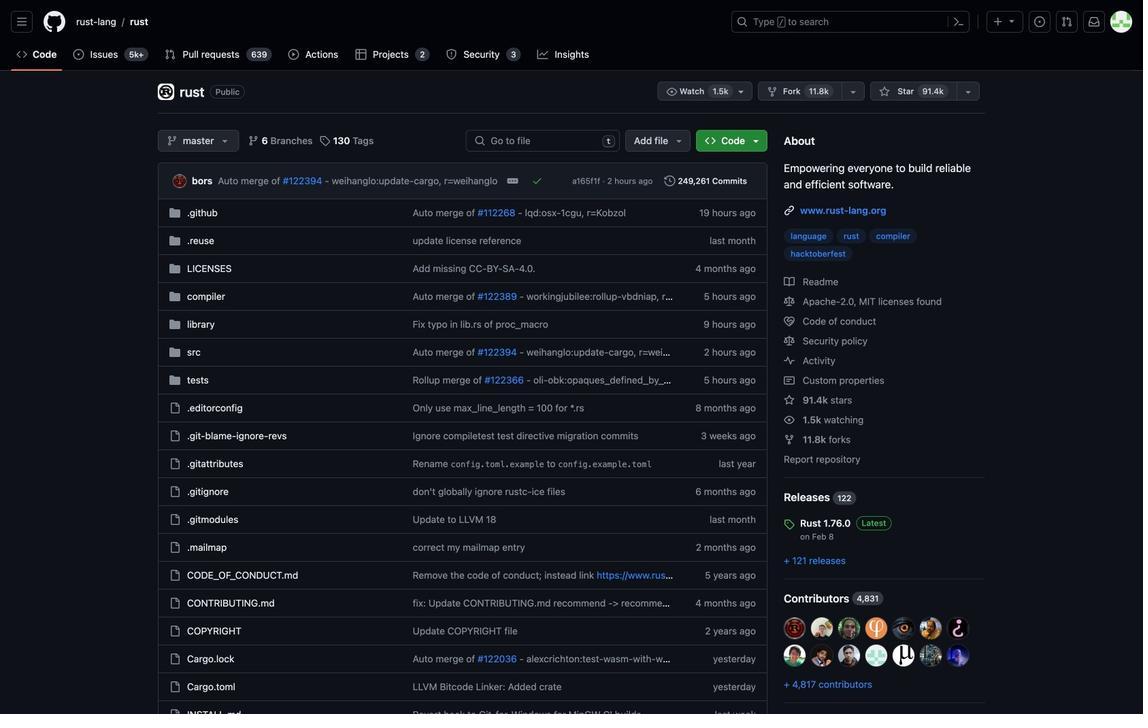 Task type: vqa. For each thing, say whether or not it's contained in the screenshot.
@bors icon
yes



Task type: locate. For each thing, give the bounding box(es) containing it.
tag image
[[320, 135, 330, 146], [784, 519, 795, 530]]

1 horizontal spatial star image
[[879, 86, 890, 97]]

triangle down image left git branch icon
[[220, 135, 230, 146]]

1 vertical spatial repo forked image
[[784, 435, 795, 445]]

1 vertical spatial star image
[[784, 395, 795, 406]]

graph image
[[537, 49, 548, 60]]

triangle down image left code icon
[[674, 135, 685, 146]]

directory image
[[169, 208, 180, 218], [169, 291, 180, 302], [169, 319, 180, 330]]

1 horizontal spatial tag image
[[784, 519, 795, 530]]

3 directory image from the top
[[169, 347, 180, 358]]

3 directory image from the top
[[169, 319, 180, 330]]

note image
[[784, 375, 795, 386]]

issue opened image
[[1034, 16, 1045, 27]]

bors image
[[173, 175, 186, 188]]

0 vertical spatial directory image
[[169, 208, 180, 218]]

2 directory image from the top
[[169, 263, 180, 274]]

repo forked image
[[767, 86, 778, 97], [784, 435, 795, 445]]

command palette image
[[953, 16, 964, 27]]

history image
[[664, 176, 675, 186]]

1 directory image from the top
[[169, 208, 180, 218]]

list
[[71, 11, 723, 33]]

check image
[[532, 176, 543, 186]]

0 horizontal spatial tag image
[[320, 135, 330, 146]]

0 vertical spatial tag image
[[320, 135, 330, 146]]

1 horizontal spatial repo forked image
[[784, 435, 795, 445]]

code image
[[16, 49, 27, 60]]

star image
[[879, 86, 890, 97], [784, 395, 795, 406]]

triangle down image
[[1007, 15, 1017, 26], [220, 135, 230, 146], [674, 135, 685, 146], [751, 135, 762, 146]]

1 vertical spatial tag image
[[784, 519, 795, 530]]

pulse image
[[784, 356, 795, 366]]

git branch image
[[248, 135, 259, 146]]

star image up eye icon
[[784, 395, 795, 406]]

plus image
[[993, 16, 1004, 27]]

star image right see your forks of this repository icon
[[879, 86, 890, 97]]

1 vertical spatial directory image
[[169, 291, 180, 302]]

0 vertical spatial repo forked image
[[767, 86, 778, 97]]

2 directory image from the top
[[169, 291, 180, 302]]

@veykril image
[[947, 645, 969, 667]]

0 horizontal spatial repo forked image
[[767, 86, 778, 97]]

directory image
[[169, 235, 180, 246], [169, 263, 180, 274], [169, 347, 180, 358], [169, 375, 180, 386]]

1 directory image from the top
[[169, 235, 180, 246]]

play image
[[288, 49, 299, 60]]

search image
[[475, 135, 485, 146]]

Go to file text field
[[491, 131, 597, 151]]

2 vertical spatial directory image
[[169, 319, 180, 330]]

law image
[[784, 296, 795, 307]]

book image
[[784, 277, 795, 288]]

triangle down image right code icon
[[751, 135, 762, 146]]

see your forks of this repository image
[[848, 86, 859, 97]]

triangle down image right "plus" image
[[1007, 15, 1017, 26]]

git pull request image
[[1062, 16, 1073, 27]]

add this repository to a list image
[[963, 86, 974, 97]]

@nikomatsakis image
[[838, 645, 860, 667]]

@manishearth image
[[893, 645, 915, 667]]

law image
[[784, 336, 795, 347]]

issue opened image
[[73, 49, 84, 60]]

0 vertical spatial star image
[[879, 86, 890, 97]]

git branch image
[[167, 135, 178, 146]]

@guillaumegomez image
[[893, 618, 915, 640]]

4 directory image from the top
[[169, 375, 180, 386]]

commits by bors tooltip
[[192, 174, 213, 188]]

@matklad image
[[811, 618, 833, 640]]



Task type: describe. For each thing, give the bounding box(es) containing it.
git pull request image
[[165, 49, 176, 60]]

link image
[[784, 205, 795, 216]]

notifications image
[[1089, 16, 1100, 27]]

91392 users starred this repository element
[[918, 84, 949, 98]]

@bors image
[[784, 618, 806, 640]]

0 horizontal spatial star image
[[784, 395, 795, 406]]

owner avatar image
[[158, 84, 174, 100]]

@bjorn3 image
[[866, 645, 887, 667]]

@oli obk image
[[947, 618, 969, 640]]

eye image
[[667, 86, 677, 97]]

@dylan dpc image
[[920, 645, 942, 667]]

@centril image
[[811, 645, 833, 667]]

@matthiaskrgr image
[[838, 618, 860, 640]]

open commit details image
[[507, 176, 518, 186]]

table image
[[356, 49, 366, 60]]

code of conduct image
[[784, 316, 795, 327]]

eye image
[[784, 415, 795, 426]]

code image
[[705, 135, 716, 146]]

@brson image
[[920, 618, 942, 640]]

@alexcrichton image
[[784, 645, 806, 667]]

homepage image
[[44, 11, 65, 33]]

@ralfjung image
[[866, 618, 887, 640]]

shield image
[[446, 49, 457, 60]]



